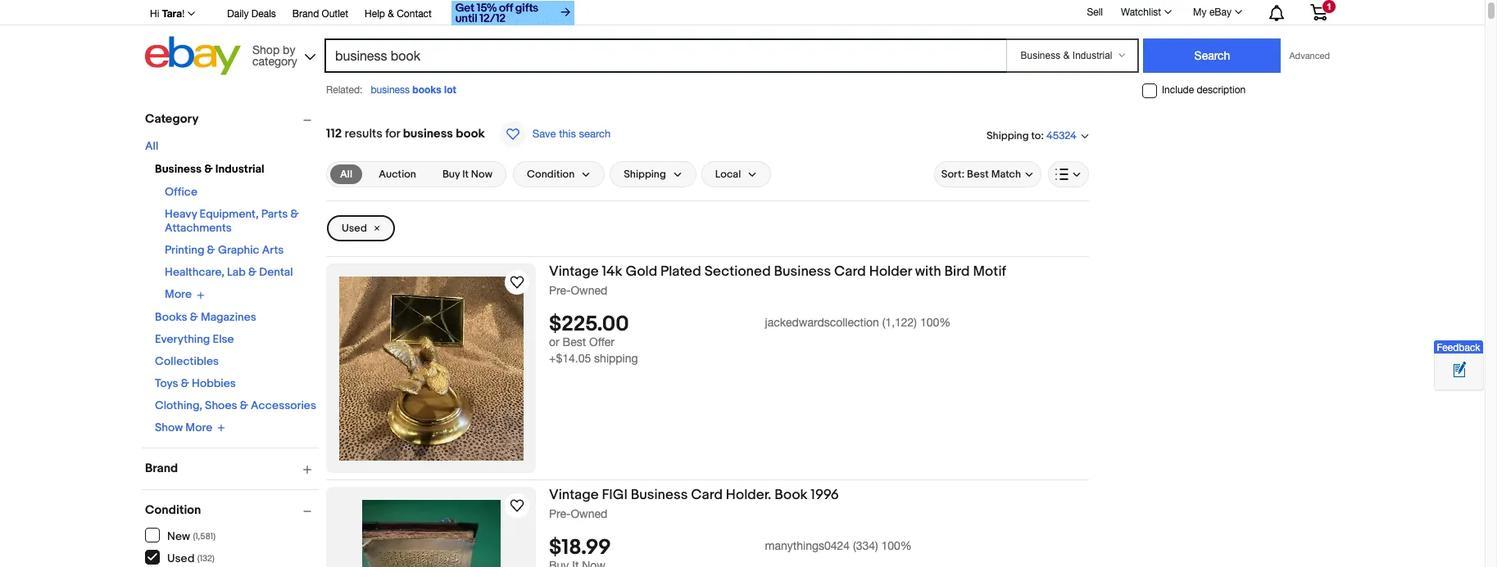 Task type: locate. For each thing, give the bounding box(es) containing it.
0 horizontal spatial condition
[[145, 503, 201, 519]]

0 vertical spatial used
[[342, 222, 367, 235]]

2 pre- from the top
[[549, 508, 571, 521]]

pre- inside vintage 14k gold plated sectioned business card holder with bird motif pre-owned
[[549, 284, 571, 297]]

all inside all link
[[340, 168, 353, 181]]

condition down save this search "button"
[[527, 168, 575, 181]]

vintage inside vintage 14k gold plated sectioned business card holder with bird motif pre-owned
[[549, 264, 599, 280]]

or
[[549, 336, 559, 349]]

0 vertical spatial best
[[967, 168, 989, 181]]

offer
[[589, 336, 615, 349]]

accessories
[[251, 399, 316, 413]]

outlet
[[322, 8, 348, 20]]

used for used (132)
[[167, 552, 195, 566]]

$225.00
[[549, 312, 629, 338]]

category
[[252, 54, 297, 68]]

shipping to : 45324
[[987, 129, 1077, 143]]

& right help
[[388, 8, 394, 20]]

card left holder
[[834, 264, 866, 280]]

1 horizontal spatial business
[[631, 488, 688, 504]]

1 vertical spatial owned
[[571, 508, 607, 521]]

0 vertical spatial business
[[155, 162, 202, 176]]

more up books
[[165, 288, 192, 302]]

description
[[1197, 84, 1246, 96]]

0 horizontal spatial shipping
[[624, 168, 666, 181]]

brand left outlet
[[292, 8, 319, 20]]

category button
[[145, 111, 319, 127]]

0 vertical spatial condition
[[527, 168, 575, 181]]

1 vertical spatial business
[[774, 264, 831, 280]]

1 horizontal spatial best
[[967, 168, 989, 181]]

pre- right watch vintage 14k gold plated sectioned business card holder with bird motif icon
[[549, 284, 571, 297]]

save this search
[[532, 128, 611, 140]]

None submit
[[1144, 39, 1281, 73]]

14k
[[602, 264, 622, 280]]

save this search button
[[495, 120, 616, 148]]

account navigation
[[141, 0, 1340, 28]]

brand button
[[145, 461, 319, 477]]

used down 'all selected' text field
[[342, 222, 367, 235]]

owned down figi
[[571, 508, 607, 521]]

vintage left the 14k
[[549, 264, 599, 280]]

best right sort:
[[967, 168, 989, 181]]

best up +$14.05
[[563, 336, 586, 349]]

(132)
[[197, 554, 215, 564]]

0 horizontal spatial 100%
[[881, 540, 912, 553]]

1 vertical spatial all
[[340, 168, 353, 181]]

0 vertical spatial shipping
[[987, 129, 1029, 142]]

0 horizontal spatial condition button
[[145, 503, 319, 519]]

buy
[[442, 168, 460, 181]]

1 owned from the top
[[571, 284, 607, 297]]

hi tara !
[[150, 7, 185, 20]]

100% inside the jackedwardscollection (1,122) 100% or best offer +$14.05 shipping
[[920, 316, 951, 330]]

!
[[182, 8, 185, 20]]

clothing,
[[155, 399, 202, 413]]

shop by category
[[252, 43, 297, 68]]

jackedwardscollection (1,122) 100% or best offer +$14.05 shipping
[[549, 316, 951, 366]]

daily
[[227, 8, 249, 20]]

all link down category
[[145, 139, 159, 153]]

0 horizontal spatial used
[[167, 552, 195, 566]]

1 vertical spatial best
[[563, 336, 586, 349]]

books
[[155, 310, 187, 324]]

&
[[388, 8, 394, 20], [204, 162, 213, 176], [290, 207, 299, 221], [207, 243, 215, 257], [248, 266, 257, 279], [190, 310, 198, 324], [181, 377, 189, 390], [240, 399, 248, 413]]

holder.
[[726, 488, 771, 504]]

healthcare,
[[165, 266, 224, 279]]

more
[[165, 288, 192, 302], [185, 421, 212, 435]]

1 vertical spatial 100%
[[881, 540, 912, 553]]

1 horizontal spatial condition button
[[513, 161, 605, 188]]

0 horizontal spatial business
[[155, 162, 202, 176]]

1 vertical spatial pre-
[[549, 508, 571, 521]]

& left industrial
[[204, 162, 213, 176]]

1 horizontal spatial shipping
[[987, 129, 1029, 142]]

0 vertical spatial business
[[371, 84, 410, 96]]

0 vertical spatial pre-
[[549, 284, 571, 297]]

lot
[[444, 84, 456, 96]]

1 vertical spatial business
[[403, 126, 453, 142]]

& right 'lab'
[[248, 266, 257, 279]]

1 vertical spatial used
[[167, 552, 195, 566]]

0 vertical spatial condition button
[[513, 161, 605, 188]]

advanced link
[[1281, 39, 1338, 72]]

0 vertical spatial more
[[165, 288, 192, 302]]

brand inside account navigation
[[292, 8, 319, 20]]

& right toys
[[181, 377, 189, 390]]

$18.99
[[549, 536, 611, 561]]

best inside the jackedwardscollection (1,122) 100% or best offer +$14.05 shipping
[[563, 336, 586, 349]]

0 vertical spatial card
[[834, 264, 866, 280]]

more button
[[165, 288, 205, 302]]

save
[[532, 128, 556, 140]]

all link
[[145, 139, 159, 153], [330, 165, 362, 184]]

vintage figi business card holder. book 1996 pre-owned
[[549, 488, 839, 521]]

1 horizontal spatial condition
[[527, 168, 575, 181]]

1
[[1327, 2, 1332, 11]]

main content
[[326, 104, 1089, 568]]

0 vertical spatial all
[[145, 139, 159, 153]]

attachments
[[165, 221, 232, 235]]

more inside 'button'
[[185, 421, 212, 435]]

owned inside vintage 14k gold plated sectioned business card holder with bird motif pre-owned
[[571, 284, 607, 297]]

show
[[155, 421, 183, 435]]

new
[[167, 530, 190, 544]]

0 vertical spatial owned
[[571, 284, 607, 297]]

2 vertical spatial business
[[631, 488, 688, 504]]

all down 112
[[340, 168, 353, 181]]

collectibles
[[155, 354, 219, 368]]

match
[[991, 168, 1021, 181]]

books
[[412, 84, 441, 96]]

:
[[1041, 129, 1044, 142]]

0 horizontal spatial card
[[691, 488, 723, 504]]

0 vertical spatial brand
[[292, 8, 319, 20]]

category
[[145, 111, 199, 127]]

manythings0424 (334) 100%
[[765, 540, 912, 553]]

brand
[[292, 8, 319, 20], [145, 461, 178, 477]]

my ebay
[[1193, 7, 1232, 18]]

brand down the show on the bottom left of the page
[[145, 461, 178, 477]]

jackedwardscollection
[[765, 316, 879, 330]]

Search for anything text field
[[327, 40, 1003, 71]]

2 owned from the top
[[571, 508, 607, 521]]

condition up new
[[145, 503, 201, 519]]

include description
[[1162, 84, 1246, 96]]

brand for brand
[[145, 461, 178, 477]]

best
[[967, 168, 989, 181], [563, 336, 586, 349]]

this
[[559, 128, 576, 140]]

heavy
[[165, 207, 197, 221]]

all link down 112
[[330, 165, 362, 184]]

business right for
[[403, 126, 453, 142]]

0 vertical spatial all link
[[145, 139, 159, 153]]

shop by category banner
[[141, 0, 1340, 79]]

1 vertical spatial card
[[691, 488, 723, 504]]

shipping for shipping to : 45324
[[987, 129, 1029, 142]]

shipping inside shipping to : 45324
[[987, 129, 1029, 142]]

all down category
[[145, 139, 159, 153]]

0 horizontal spatial best
[[563, 336, 586, 349]]

used inside main content
[[342, 222, 367, 235]]

more right the show on the bottom left of the page
[[185, 421, 212, 435]]

100%
[[920, 316, 951, 330], [881, 540, 912, 553]]

1 vertical spatial more
[[185, 421, 212, 435]]

(334)
[[853, 540, 878, 553]]

owned
[[571, 284, 607, 297], [571, 508, 607, 521]]

1 horizontal spatial all link
[[330, 165, 362, 184]]

1 vertical spatial shipping
[[624, 168, 666, 181]]

1 vintage from the top
[[549, 264, 599, 280]]

vintage
[[549, 264, 599, 280], [549, 488, 599, 504]]

1 pre- from the top
[[549, 284, 571, 297]]

1 horizontal spatial card
[[834, 264, 866, 280]]

with
[[915, 264, 941, 280]]

results
[[345, 126, 383, 142]]

0 vertical spatial 100%
[[920, 316, 951, 330]]

help
[[365, 8, 385, 20]]

1 horizontal spatial used
[[342, 222, 367, 235]]

business up jackedwardscollection
[[774, 264, 831, 280]]

card
[[834, 264, 866, 280], [691, 488, 723, 504]]

vintage left figi
[[549, 488, 599, 504]]

vintage inside vintage figi business card holder. book 1996 pre-owned
[[549, 488, 599, 504]]

All selected text field
[[340, 167, 353, 182]]

1 vertical spatial condition button
[[145, 503, 319, 519]]

pre- up $18.99
[[549, 508, 571, 521]]

0 horizontal spatial brand
[[145, 461, 178, 477]]

ebay
[[1209, 7, 1232, 18]]

0 vertical spatial vintage
[[549, 264, 599, 280]]

sell
[[1087, 6, 1103, 18]]

condition button up (1,581)
[[145, 503, 319, 519]]

none submit inside shop by category banner
[[1144, 39, 1281, 73]]

more inside button
[[165, 288, 192, 302]]

sell link
[[1080, 6, 1110, 18]]

1 vertical spatial all link
[[330, 165, 362, 184]]

1 horizontal spatial brand
[[292, 8, 319, 20]]

related: business books lot
[[326, 84, 456, 96]]

1 vertical spatial vintage
[[549, 488, 599, 504]]

112 results for business book
[[326, 126, 485, 142]]

hobbies
[[192, 377, 236, 390]]

vintage for $225.00
[[549, 264, 599, 280]]

used down new
[[167, 552, 195, 566]]

& right parts
[[290, 207, 299, 221]]

business left the books
[[371, 84, 410, 96]]

everything else link
[[155, 332, 234, 346]]

100% right (1,122) at the bottom
[[920, 316, 951, 330]]

vintage 14k gold plated sectioned business card holder with bird motif link
[[549, 264, 1089, 284]]

business right figi
[[631, 488, 688, 504]]

holder
[[869, 264, 912, 280]]

used for used
[[342, 222, 367, 235]]

shipping inside shipping dropdown button
[[624, 168, 666, 181]]

1 horizontal spatial all
[[340, 168, 353, 181]]

1 horizontal spatial 100%
[[920, 316, 951, 330]]

card left "holder."
[[691, 488, 723, 504]]

0 horizontal spatial all link
[[145, 139, 159, 153]]

business
[[371, 84, 410, 96], [403, 126, 453, 142]]

1 vertical spatial brand
[[145, 461, 178, 477]]

owned inside vintage figi business card holder. book 1996 pre-owned
[[571, 508, 607, 521]]

vintage figi business card holder. book 1996 heading
[[549, 488, 839, 504]]

condition button inside main content
[[513, 161, 605, 188]]

watchlist link
[[1112, 2, 1179, 22]]

search
[[579, 128, 611, 140]]

2 horizontal spatial business
[[774, 264, 831, 280]]

2 vintage from the top
[[549, 488, 599, 504]]

motif
[[973, 264, 1006, 280]]

business up office
[[155, 162, 202, 176]]

business
[[155, 162, 202, 176], [774, 264, 831, 280], [631, 488, 688, 504]]

sort: best match button
[[934, 161, 1042, 188]]

owned down the 14k
[[571, 284, 607, 297]]

pre- inside vintage figi business card holder. book 1996 pre-owned
[[549, 508, 571, 521]]

100% right (334)
[[881, 540, 912, 553]]

condition button down save this search "button"
[[513, 161, 605, 188]]



Task type: describe. For each thing, give the bounding box(es) containing it.
vintage figi business card holder. book 1996 image
[[362, 500, 500, 568]]

+$14.05
[[549, 353, 591, 366]]

sort: best match
[[941, 168, 1021, 181]]

card inside vintage 14k gold plated sectioned business card holder with bird motif pre-owned
[[834, 264, 866, 280]]

now
[[471, 168, 492, 181]]

business inside main content
[[403, 126, 453, 142]]

shipping button
[[610, 161, 696, 188]]

& up everything else "link"
[[190, 310, 198, 324]]

watch vintage 14k gold plated sectioned business card holder with bird motif image
[[507, 273, 527, 293]]

shipping
[[594, 353, 638, 366]]

buy it now link
[[433, 165, 502, 184]]

help & contact link
[[365, 6, 432, 24]]

dental
[[259, 266, 293, 279]]

deals
[[251, 8, 276, 20]]

hi
[[150, 8, 159, 20]]

brand outlet link
[[292, 6, 348, 24]]

auction
[[379, 168, 416, 181]]

show more
[[155, 421, 212, 435]]

daily deals link
[[227, 6, 276, 24]]

industrial
[[215, 162, 264, 176]]

business & industrial
[[155, 162, 264, 176]]

watch vintage figi business card holder. book 1996 image
[[507, 497, 527, 516]]

new (1,581)
[[167, 530, 216, 544]]

used link
[[327, 216, 395, 242]]

used (132)
[[167, 552, 215, 566]]

1 vertical spatial condition
[[145, 503, 201, 519]]

brand for brand outlet
[[292, 8, 319, 20]]

100% for jackedwardscollection (1,122) 100% or best offer +$14.05 shipping
[[920, 316, 951, 330]]

auction link
[[369, 165, 426, 184]]

brand outlet
[[292, 8, 348, 20]]

sort:
[[941, 168, 965, 181]]

get an extra 15% off image
[[451, 1, 574, 25]]

(1,581)
[[193, 531, 216, 542]]

collectibles link
[[155, 354, 219, 368]]

heavy equipment, parts & attachments link
[[165, 207, 299, 235]]

business inside vintage 14k gold plated sectioned business card holder with bird motif pre-owned
[[774, 264, 831, 280]]

business inside "related: business books lot"
[[371, 84, 410, 96]]

& right shoes
[[240, 399, 248, 413]]

bird
[[944, 264, 970, 280]]

healthcare, lab & dental link
[[165, 266, 293, 279]]

lab
[[227, 266, 246, 279]]

gold
[[626, 264, 657, 280]]

100% for manythings0424 (334) 100%
[[881, 540, 912, 553]]

office
[[165, 185, 198, 199]]

clothing, shoes & accessories link
[[155, 399, 316, 413]]

arts
[[262, 243, 284, 257]]

vintage for $18.99
[[549, 488, 599, 504]]

office heavy equipment, parts & attachments printing & graphic arts healthcare, lab & dental
[[165, 185, 299, 279]]

advanced
[[1289, 51, 1330, 61]]

shop
[[252, 43, 280, 56]]

related:
[[326, 84, 363, 96]]

1 link
[[1300, 0, 1337, 24]]

my
[[1193, 7, 1207, 18]]

sectioned
[[704, 264, 771, 280]]

local
[[715, 168, 741, 181]]

vintage 14k gold plated sectioned business card holder with bird motif pre-owned
[[549, 264, 1006, 297]]

toys
[[155, 377, 178, 390]]

shoes
[[205, 399, 237, 413]]

by
[[283, 43, 295, 56]]

buy it now
[[442, 168, 492, 181]]

graphic
[[218, 243, 259, 257]]

shop by category button
[[245, 36, 319, 72]]

for
[[385, 126, 400, 142]]

daily deals
[[227, 8, 276, 20]]

office link
[[165, 185, 198, 199]]

listing options selector. list view selected. image
[[1055, 168, 1082, 181]]

parts
[[261, 207, 288, 221]]

plated
[[660, 264, 701, 280]]

figi
[[602, 488, 628, 504]]

vintage 14k gold plated sectioned business card holder with bird motif image
[[339, 277, 523, 461]]

watchlist
[[1121, 7, 1161, 18]]

books & magazines everything else collectibles toys & hobbies clothing, shoes & accessories
[[155, 310, 316, 413]]

& down attachments
[[207, 243, 215, 257]]

book
[[456, 126, 485, 142]]

1996
[[811, 488, 839, 504]]

show more button
[[155, 421, 226, 435]]

help & contact
[[365, 8, 432, 20]]

best inside sort: best match dropdown button
[[967, 168, 989, 181]]

to
[[1031, 129, 1041, 142]]

card inside vintage figi business card holder. book 1996 pre-owned
[[691, 488, 723, 504]]

printing
[[165, 243, 204, 257]]

my ebay link
[[1184, 2, 1250, 22]]

printing & graphic arts link
[[165, 243, 284, 257]]

equipment,
[[200, 207, 259, 221]]

& inside account navigation
[[388, 8, 394, 20]]

main content containing $225.00
[[326, 104, 1089, 568]]

tara
[[162, 7, 182, 20]]

shipping for shipping
[[624, 168, 666, 181]]

contact
[[397, 8, 432, 20]]

(1,122)
[[882, 316, 917, 330]]

0 horizontal spatial all
[[145, 139, 159, 153]]

business inside vintage figi business card holder. book 1996 pre-owned
[[631, 488, 688, 504]]

vintage figi business card holder. book 1996 link
[[549, 488, 1089, 507]]

vintage 14k gold plated sectioned business card holder with bird motif heading
[[549, 264, 1006, 280]]

else
[[213, 332, 234, 346]]



Task type: vqa. For each thing, say whether or not it's contained in the screenshot.
Healthcare, on the left of page
yes



